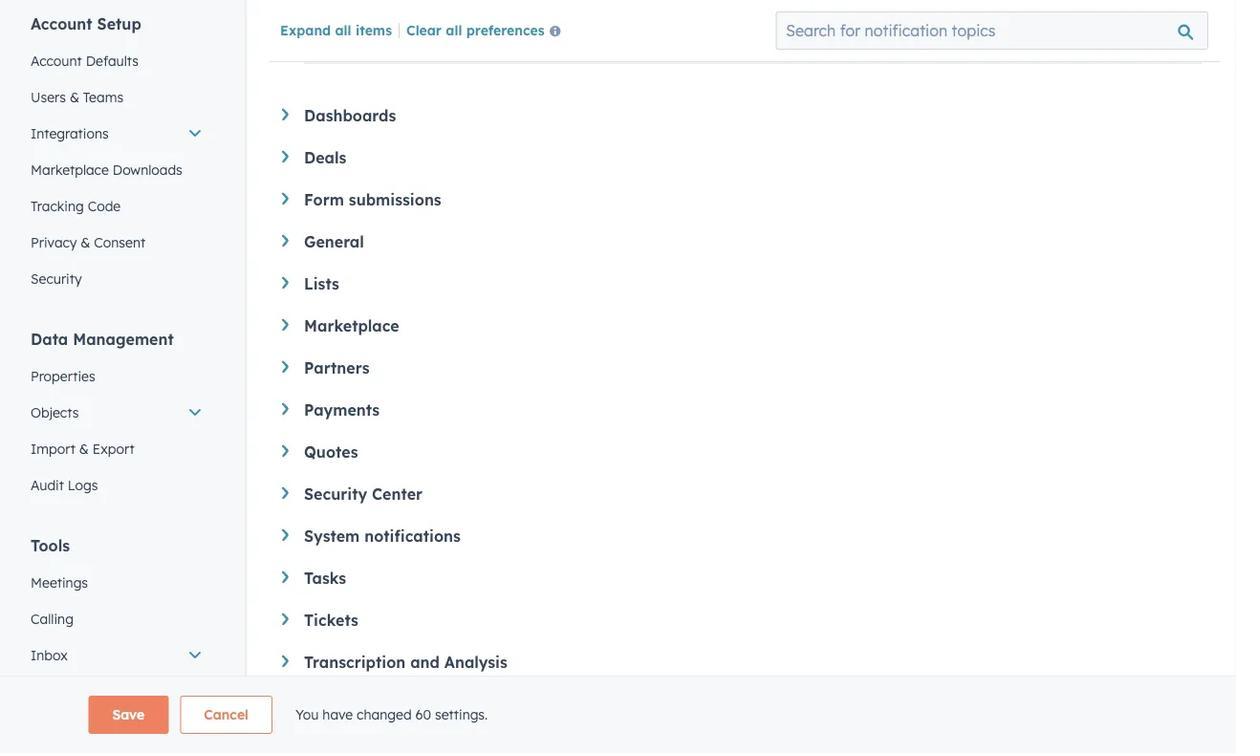 Task type: vqa. For each thing, say whether or not it's contained in the screenshot.
Help Dropdown Button
no



Task type: locate. For each thing, give the bounding box(es) containing it.
caret image inside the lists dropdown button
[[282, 277, 289, 289]]

Search for notification topics search field
[[776, 11, 1209, 50]]

payments button
[[282, 400, 1202, 419]]

tools element
[[19, 536, 214, 754]]

0 horizontal spatial all
[[335, 21, 352, 38]]

security
[[31, 271, 82, 287], [304, 484, 367, 504]]

1 vertical spatial &
[[81, 234, 90, 251]]

contact
[[540, 21, 588, 38], [827, 38, 868, 52]]

caret image left form
[[282, 193, 289, 205]]

caret image
[[282, 151, 289, 163], [282, 193, 289, 205], [282, 571, 289, 584], [282, 614, 289, 626]]

2 caret image from the top
[[282, 193, 289, 205]]

marketplace down integrations
[[31, 162, 109, 178]]

8 caret image from the top
[[282, 487, 289, 500]]

clear all preferences
[[406, 21, 545, 38]]

import
[[31, 441, 75, 458]]

mentioned
[[437, 21, 504, 38]]

caret image inside the deals 'dropdown button'
[[282, 151, 289, 163]]

caret image for quotes
[[282, 445, 289, 457]]

in
[[651, 38, 661, 52]]

save button
[[88, 696, 169, 734]]

caret image
[[282, 109, 289, 121], [282, 235, 289, 247], [282, 277, 289, 289], [282, 319, 289, 331], [282, 361, 289, 373], [282, 403, 289, 415], [282, 445, 289, 457], [282, 487, 289, 500], [282, 529, 289, 542], [282, 656, 289, 668]]

marketplace up partners
[[304, 316, 400, 335]]

caret image left tickets
[[282, 614, 289, 626]]

1 vertical spatial marketplace
[[304, 316, 400, 335]]

caret image left tasks at the left bottom of page
[[282, 571, 289, 584]]

2 vertical spatial &
[[79, 441, 89, 458]]

security inside security link
[[31, 271, 82, 287]]

account
[[31, 14, 92, 33], [31, 53, 82, 69]]

on right when
[[508, 21, 524, 38]]

all left items
[[335, 21, 352, 38]]

account inside the account defaults link
[[31, 53, 82, 69]]

changed
[[357, 707, 412, 723]]

data
[[31, 330, 68, 349]]

privacy & consent
[[31, 234, 146, 251]]

notified
[[417, 38, 459, 52]]

4 caret image from the top
[[282, 319, 289, 331]]

privacy
[[31, 234, 77, 251]]

2 all from the left
[[446, 21, 462, 38]]

caret image inside tickets dropdown button
[[282, 614, 289, 626]]

expand
[[280, 21, 331, 38]]

2 caret image from the top
[[282, 235, 289, 247]]

1 caret image from the top
[[282, 109, 289, 121]]

you have changed 60 settings.
[[295, 707, 488, 723]]

caret image inside 'quotes' dropdown button
[[282, 445, 289, 457]]

1 horizontal spatial security
[[304, 484, 367, 504]]

contact left record on the top of page
[[540, 21, 588, 38]]

marketplace for marketplace downloads
[[31, 162, 109, 178]]

0 horizontal spatial security
[[31, 271, 82, 287]]

logged
[[716, 38, 754, 52]]

contact left record.
[[827, 38, 868, 52]]

caret image inside payments dropdown button
[[282, 403, 289, 415]]

tasks button
[[282, 569, 1202, 588]]

activity
[[757, 38, 797, 52]]

1 vertical spatial security
[[304, 484, 367, 504]]

settings.
[[435, 707, 488, 723]]

1 horizontal spatial marketplace
[[304, 316, 400, 335]]

0 vertical spatial marketplace
[[31, 162, 109, 178]]

and
[[410, 653, 440, 672]]

@mentions
[[564, 38, 625, 52]]

privacy & consent link
[[19, 225, 214, 261]]

caret image inside security center dropdown button
[[282, 487, 289, 500]]

all
[[335, 21, 352, 38], [446, 21, 462, 38]]

you
[[628, 38, 648, 52]]

audit
[[31, 477, 64, 494]]

account up the users
[[31, 53, 82, 69]]

a
[[528, 21, 536, 38], [494, 38, 501, 52], [664, 38, 671, 52], [817, 38, 824, 52]]

account setup
[[31, 14, 141, 33]]

calling link
[[19, 602, 214, 638]]

1 horizontal spatial on
[[800, 38, 814, 52]]

code
[[88, 198, 121, 215]]

you're mentioned on a contact record get notified when a teammate @mentions you in a note or logged activity on a contact record.
[[394, 21, 909, 52]]

1 all from the left
[[335, 21, 352, 38]]

10 caret image from the top
[[282, 656, 289, 668]]

3 caret image from the top
[[282, 571, 289, 584]]

payments
[[304, 400, 380, 419]]

&
[[70, 89, 79, 106], [81, 234, 90, 251], [79, 441, 89, 458]]

on
[[508, 21, 524, 38], [800, 38, 814, 52]]

1 horizontal spatial all
[[446, 21, 462, 38]]

caret image for marketplace
[[282, 319, 289, 331]]

1 caret image from the top
[[282, 151, 289, 163]]

meetings link
[[19, 565, 214, 602]]

7 caret image from the top
[[282, 445, 289, 457]]

account for account setup
[[31, 14, 92, 33]]

account up account defaults
[[31, 14, 92, 33]]

caret image inside form submissions dropdown button
[[282, 193, 289, 205]]

import & export
[[31, 441, 134, 458]]

3 caret image from the top
[[282, 277, 289, 289]]

caret image inside partners dropdown button
[[282, 361, 289, 373]]

system notifications button
[[282, 526, 1202, 546]]

9 caret image from the top
[[282, 529, 289, 542]]

caret image left deals
[[282, 151, 289, 163]]

& right privacy
[[81, 234, 90, 251]]

export
[[93, 441, 134, 458]]

marketplace
[[31, 162, 109, 178], [304, 316, 400, 335]]

lists button
[[282, 274, 1202, 293]]

deals
[[304, 148, 347, 167]]

general button
[[282, 232, 1202, 251]]

caret image inside 'transcription and analysis' dropdown button
[[282, 656, 289, 668]]

caret image inside the system notifications dropdown button
[[282, 529, 289, 542]]

caret image inside tasks dropdown button
[[282, 571, 289, 584]]

tickets button
[[282, 611, 1202, 630]]

security up system
[[304, 484, 367, 504]]

or
[[702, 38, 713, 52]]

1 vertical spatial account
[[31, 53, 82, 69]]

0 vertical spatial account
[[31, 14, 92, 33]]

& right the users
[[70, 89, 79, 106]]

logs
[[68, 477, 98, 494]]

on right activity
[[800, 38, 814, 52]]

form submissions button
[[282, 190, 1202, 209]]

caret image inside marketplace dropdown button
[[282, 319, 289, 331]]

all inside button
[[446, 21, 462, 38]]

6 caret image from the top
[[282, 403, 289, 415]]

tracking
[[31, 198, 84, 215]]

data management element
[[19, 329, 214, 504]]

caret image inside dashboards dropdown button
[[282, 109, 289, 121]]

marketplace downloads
[[31, 162, 182, 178]]

audit logs
[[31, 477, 98, 494]]

0 vertical spatial security
[[31, 271, 82, 287]]

all right clear
[[446, 21, 462, 38]]

& inside data management element
[[79, 441, 89, 458]]

security down privacy
[[31, 271, 82, 287]]

caret image for transcription and analysis
[[282, 656, 289, 668]]

& left 'export'
[[79, 441, 89, 458]]

0 horizontal spatial marketplace
[[31, 162, 109, 178]]

items
[[356, 21, 392, 38]]

4 caret image from the top
[[282, 614, 289, 626]]

5 caret image from the top
[[282, 361, 289, 373]]

caret image inside general dropdown button
[[282, 235, 289, 247]]

system
[[304, 526, 360, 546]]

0 horizontal spatial contact
[[540, 21, 588, 38]]

submissions
[[349, 190, 442, 209]]

marketplace inside account setup element
[[31, 162, 109, 178]]

caret image for form submissions
[[282, 193, 289, 205]]

1 account from the top
[[31, 14, 92, 33]]

consent
[[94, 234, 146, 251]]

2 account from the top
[[31, 53, 82, 69]]

0 vertical spatial &
[[70, 89, 79, 106]]

tasks
[[304, 569, 346, 588]]



Task type: describe. For each thing, give the bounding box(es) containing it.
objects
[[31, 405, 79, 421]]

teammate
[[504, 38, 561, 52]]

center
[[372, 484, 423, 504]]

cancel
[[204, 707, 249, 723]]

you're
[[394, 21, 433, 38]]

notifications
[[365, 526, 461, 546]]

security center button
[[282, 484, 1202, 504]]

users & teams
[[31, 89, 123, 106]]

analysis
[[445, 653, 508, 672]]

when
[[462, 38, 491, 52]]

save
[[112, 707, 145, 723]]

all for clear
[[446, 21, 462, 38]]

deals button
[[282, 148, 1202, 167]]

tickets
[[304, 611, 358, 630]]

general
[[304, 232, 364, 251]]

objects button
[[19, 395, 214, 431]]

partners button
[[282, 358, 1202, 377]]

you
[[295, 707, 319, 723]]

transcription and analysis
[[304, 653, 508, 672]]

dashboards button
[[282, 106, 1202, 125]]

60
[[416, 707, 431, 723]]

caret image for payments
[[282, 403, 289, 415]]

transcription
[[304, 653, 406, 672]]

quotes
[[304, 442, 358, 461]]

quotes button
[[282, 442, 1202, 461]]

tracking code link
[[19, 188, 214, 225]]

marketplace downloads link
[[19, 152, 214, 188]]

expand all items button
[[280, 21, 392, 38]]

audit logs link
[[19, 468, 214, 504]]

get
[[394, 38, 414, 52]]

form submissions
[[304, 190, 442, 209]]

tracking code
[[31, 198, 121, 215]]

integrations button
[[19, 116, 214, 152]]

all for expand
[[335, 21, 352, 38]]

form
[[304, 190, 344, 209]]

properties link
[[19, 359, 214, 395]]

users
[[31, 89, 66, 106]]

caret image for lists
[[282, 277, 289, 289]]

security for security center
[[304, 484, 367, 504]]

1 horizontal spatial contact
[[827, 38, 868, 52]]

import & export link
[[19, 431, 214, 468]]

inbox button
[[19, 638, 214, 674]]

caret image for tasks
[[282, 571, 289, 584]]

partners
[[304, 358, 370, 377]]

tools
[[31, 537, 70, 556]]

caret image for partners
[[282, 361, 289, 373]]

downloads
[[113, 162, 182, 178]]

security for security
[[31, 271, 82, 287]]

expand all items
[[280, 21, 392, 38]]

account for account defaults
[[31, 53, 82, 69]]

calling
[[31, 611, 74, 628]]

properties
[[31, 368, 95, 385]]

account defaults link
[[19, 43, 214, 79]]

teams
[[83, 89, 123, 106]]

cancel button
[[180, 696, 272, 734]]

inbox
[[31, 647, 68, 664]]

users & teams link
[[19, 79, 214, 116]]

lists
[[304, 274, 339, 293]]

caret image for security center
[[282, 487, 289, 500]]

caret image for system notifications
[[282, 529, 289, 542]]

note
[[674, 38, 698, 52]]

dashboards
[[304, 106, 396, 125]]

security link
[[19, 261, 214, 297]]

& for teams
[[70, 89, 79, 106]]

account defaults
[[31, 53, 139, 69]]

caret image for general
[[282, 235, 289, 247]]

& for consent
[[81, 234, 90, 251]]

0 horizontal spatial on
[[508, 21, 524, 38]]

system notifications
[[304, 526, 461, 546]]

record.
[[872, 38, 909, 52]]

caret image for deals
[[282, 151, 289, 163]]

caret image for tickets
[[282, 614, 289, 626]]

& for export
[[79, 441, 89, 458]]

preferences
[[466, 21, 545, 38]]

meetings
[[31, 575, 88, 592]]

marketplace for marketplace
[[304, 316, 400, 335]]

record
[[592, 21, 632, 38]]

transcription and analysis button
[[282, 653, 1202, 672]]

defaults
[[86, 53, 139, 69]]

setup
[[97, 14, 141, 33]]

have
[[323, 707, 353, 723]]

clear all preferences button
[[406, 20, 569, 43]]

clear
[[406, 21, 442, 38]]

integrations
[[31, 125, 109, 142]]

caret image for dashboards
[[282, 109, 289, 121]]

account setup element
[[19, 13, 214, 297]]



